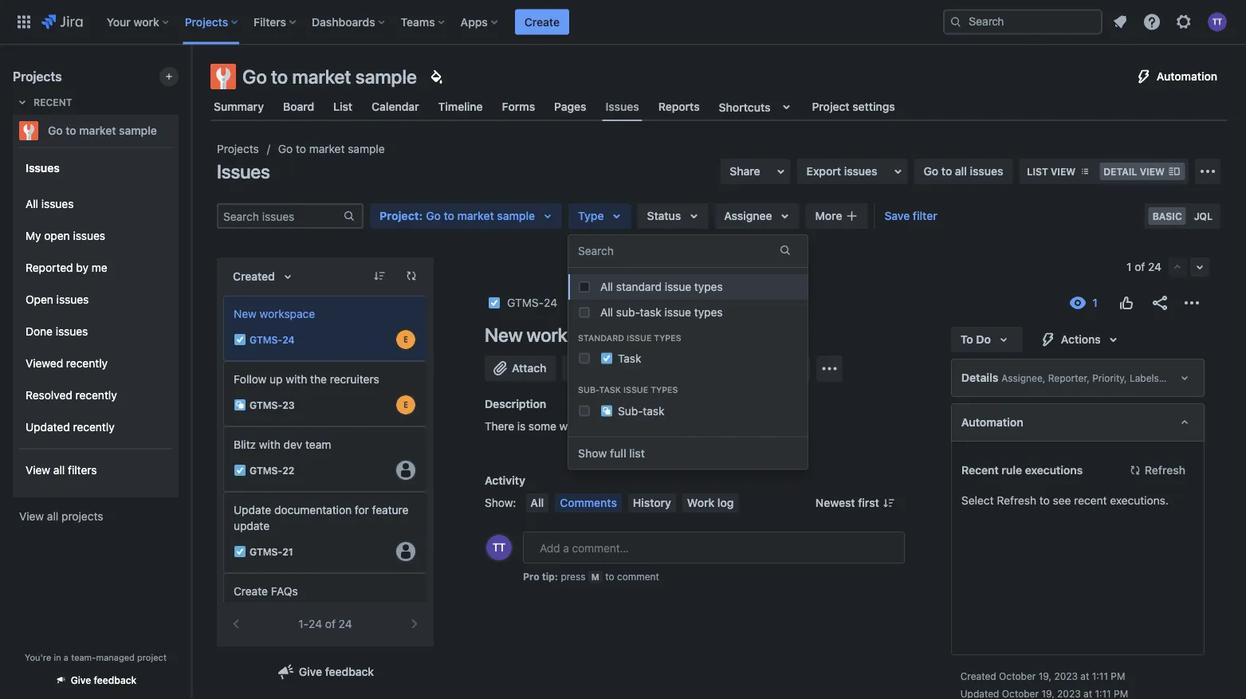 Task type: locate. For each thing, give the bounding box(es) containing it.
a inside button
[[614, 362, 620, 375]]

create left faqs on the left bottom of page
[[234, 585, 268, 598]]

0 vertical spatial view
[[26, 464, 50, 477]]

gtms-24 up attach
[[507, 296, 557, 309]]

banner
[[0, 0, 1246, 45]]

menu bar containing all
[[523, 494, 742, 513]]

to right :
[[444, 209, 454, 222]]

update
[[234, 504, 271, 517]]

task for sub-task issue types
[[599, 385, 621, 395]]

task element
[[223, 296, 427, 361], [223, 427, 427, 492], [223, 492, 427, 573]]

pages
[[554, 100, 587, 113]]

reported by me link
[[19, 252, 172, 284]]

share button
[[720, 159, 791, 184]]

created left order by icon
[[233, 270, 275, 283]]

1 vertical spatial all
[[53, 464, 65, 477]]

created for created october 19, 2023 at 1:11 pm
[[961, 671, 997, 682]]

viewed
[[26, 357, 63, 370]]

issues for open issues
[[56, 293, 89, 306]]

workspace inside task element
[[260, 307, 315, 321]]

market up list link
[[292, 65, 351, 88]]

recently for updated recently
[[73, 421, 115, 434]]

0 vertical spatial with
[[286, 373, 307, 386]]

0 vertical spatial work
[[134, 15, 159, 28]]

all right open export issues dropdown icon
[[955, 165, 967, 178]]

0 horizontal spatial with
[[259, 438, 281, 451]]

sub-task element
[[223, 361, 427, 427], [223, 573, 427, 639]]

1 horizontal spatial with
[[286, 373, 307, 386]]

go up summary
[[242, 65, 267, 88]]

0 horizontal spatial list
[[333, 100, 353, 113]]

do
[[976, 333, 991, 346]]

profile image of terry turtle image
[[486, 535, 512, 561]]

1 horizontal spatial workspace
[[527, 324, 618, 346]]

0 vertical spatial recently
[[66, 357, 108, 370]]

1 vertical spatial created
[[961, 671, 997, 682]]

0 vertical spatial automation
[[1157, 70, 1218, 83]]

1 horizontal spatial created
[[961, 671, 997, 682]]

0 horizontal spatial created
[[233, 270, 275, 283]]

issues down the reported by me
[[56, 293, 89, 306]]

1 vertical spatial new workspace
[[485, 324, 618, 346]]

issue inside add a child issue button
[[651, 362, 679, 375]]

1 horizontal spatial task image
[[488, 297, 501, 309]]

log
[[718, 496, 734, 510]]

0 vertical spatial gtms-24
[[507, 296, 557, 309]]

list right the go to all issues link
[[1027, 166, 1048, 177]]

all inside the view all projects 'link'
[[47, 510, 58, 523]]

updated recently link
[[19, 411, 172, 443]]

gtms-21
[[250, 546, 293, 557]]

comments button
[[555, 494, 622, 513]]

create for create faqs
[[234, 585, 268, 598]]

0 horizontal spatial automation
[[962, 416, 1024, 429]]

eloisefrancis23 image
[[396, 396, 415, 415]]

1 horizontal spatial sub-
[[618, 404, 643, 417]]

projects inside projects popup button
[[185, 15, 228, 28]]

some
[[529, 420, 556, 433]]

give feedback button
[[267, 659, 384, 685], [45, 667, 146, 693]]

projects up sidebar navigation icon at the top
[[185, 15, 228, 28]]

go to market sample up list link
[[242, 65, 417, 88]]

0 horizontal spatial give feedback button
[[45, 667, 146, 693]]

2 task image from the top
[[234, 545, 246, 558]]

all left projects
[[47, 510, 58, 523]]

for
[[355, 504, 369, 517]]

list box
[[223, 296, 427, 699]]

viewed recently
[[26, 357, 108, 370]]

with right the up
[[286, 373, 307, 386]]

1 horizontal spatial go to market sample link
[[278, 140, 385, 159]]

new workspace down created "dropdown button"
[[234, 307, 315, 321]]

of right 1
[[1135, 260, 1145, 274]]

recently for resolved recently
[[75, 389, 117, 402]]

recent
[[33, 96, 72, 108]]

issues right open
[[73, 229, 105, 243]]

at
[[1081, 671, 1090, 682]]

view left detail
[[1051, 166, 1076, 177]]

export
[[807, 165, 841, 178]]

feature
[[372, 504, 409, 517]]

2 vertical spatial task
[[643, 404, 665, 417]]

all button
[[526, 494, 549, 513]]

newest first image
[[883, 497, 895, 510]]

types
[[695, 280, 723, 293], [694, 306, 723, 319], [654, 333, 682, 343], [651, 385, 678, 395]]

0 vertical spatial list
[[333, 100, 353, 113]]

projects up collapse recent projects icon
[[13, 69, 62, 84]]

0 vertical spatial project
[[812, 100, 850, 113]]

banner containing your work
[[0, 0, 1246, 45]]

new up attach button
[[485, 324, 523, 346]]

1 horizontal spatial project
[[812, 100, 850, 113]]

1 horizontal spatial a
[[614, 362, 620, 375]]

types up all sub-task issue types on the top of page
[[695, 280, 723, 293]]

1 vertical spatial task
[[599, 385, 621, 395]]

issues for export issues
[[844, 165, 878, 178]]

gtms- down blitz with dev team
[[250, 465, 282, 476]]

recently inside "link"
[[66, 357, 108, 370]]

task down "sub-task issue types"
[[643, 404, 665, 417]]

a right in
[[64, 652, 69, 663]]

tip:
[[542, 571, 558, 582]]

reports link
[[655, 93, 703, 121]]

new down created "dropdown button"
[[234, 307, 257, 321]]

list right board in the left of the page
[[333, 100, 353, 113]]

copy link to issue image
[[554, 296, 567, 309]]

sub-
[[578, 385, 599, 395], [618, 404, 643, 417]]

1 vertical spatial automation
[[962, 416, 1024, 429]]

gtms-24 up the up
[[250, 334, 295, 345]]

actions
[[1061, 333, 1101, 346]]

task image down update
[[234, 545, 246, 558]]

settings image
[[1175, 12, 1194, 31]]

feedback down managed
[[94, 675, 137, 686]]

issues right 'pages'
[[606, 100, 639, 113]]

all up my
[[26, 197, 38, 211]]

tab list
[[201, 93, 1237, 121]]

Search field
[[943, 9, 1103, 35]]

1 vertical spatial recently
[[75, 389, 117, 402]]

recently down viewed recently "link"
[[75, 389, 117, 402]]

comment
[[617, 571, 659, 582]]

0 horizontal spatial view
[[1051, 166, 1076, 177]]

issues inside tab list
[[606, 100, 639, 113]]

calendar link
[[369, 93, 422, 121]]

0 horizontal spatial issues
[[26, 161, 60, 174]]

teams button
[[396, 9, 451, 35]]

issues up all issues
[[26, 161, 60, 174]]

2 vertical spatial projects
[[217, 142, 259, 156]]

group
[[19, 147, 172, 496], [19, 183, 172, 448]]

market up all issues link
[[79, 124, 116, 137]]

24 inside task element
[[282, 334, 295, 345]]

workspace down 'copy link to issue' 'image'
[[527, 324, 618, 346]]

1 horizontal spatial give
[[299, 665, 322, 679]]

2 view from the left
[[1140, 166, 1165, 177]]

issue right the "child" at the bottom of page
[[651, 362, 679, 375]]

sub- down "sub-task issue types"
[[618, 404, 643, 417]]

view
[[26, 464, 50, 477], [19, 510, 44, 523]]

go to market sample link down 'recent'
[[13, 115, 172, 147]]

done
[[26, 325, 53, 338]]

help image
[[1143, 12, 1162, 31]]

1 vertical spatial sub-
[[618, 404, 643, 417]]

go to market sample link
[[13, 115, 172, 147], [278, 140, 385, 159]]

all left the filters at bottom
[[53, 464, 65, 477]]

market
[[292, 65, 351, 88], [79, 124, 116, 137], [309, 142, 345, 156], [457, 209, 494, 222]]

work right 'your'
[[134, 15, 159, 28]]

task image left gtms-24 link
[[488, 297, 501, 309]]

2 vertical spatial recently
[[73, 421, 115, 434]]

gtms- right the sub task icon
[[250, 399, 282, 411]]

standard issue types
[[578, 333, 682, 343]]

appswitcher icon image
[[14, 12, 33, 31]]

0 vertical spatial new
[[234, 307, 257, 321]]

give down team- on the bottom of the page
[[71, 675, 91, 686]]

created inside "dropdown button"
[[233, 270, 275, 283]]

with
[[286, 373, 307, 386], [259, 438, 281, 451]]

with inside task element
[[259, 438, 281, 451]]

issues
[[844, 165, 878, 178], [970, 165, 1003, 178], [41, 197, 74, 211], [73, 229, 105, 243], [56, 293, 89, 306], [56, 325, 88, 338]]

1 vertical spatial work
[[559, 420, 584, 433]]

save
[[885, 209, 910, 222]]

0 horizontal spatial a
[[64, 652, 69, 663]]

issues down projects "link" on the left top of page
[[217, 160, 270, 183]]

1 horizontal spatial new
[[485, 324, 523, 346]]

done issues
[[26, 325, 88, 338]]

0 vertical spatial of
[[1135, 260, 1145, 274]]

order by image
[[278, 267, 297, 286]]

1 horizontal spatial issues
[[217, 160, 270, 183]]

0 vertical spatial new workspace
[[234, 307, 315, 321]]

tab list containing issues
[[201, 93, 1237, 121]]

market down list link
[[309, 142, 345, 156]]

sub-task
[[618, 404, 665, 417]]

give feedback for the leftmost give feedback button
[[71, 675, 137, 686]]

share image
[[1151, 293, 1170, 313]]

give
[[299, 665, 322, 679], [71, 675, 91, 686]]

view inside 'link'
[[19, 510, 44, 523]]

automation button
[[1125, 64, 1227, 89]]

issues up viewed recently
[[56, 325, 88, 338]]

1 vertical spatial create
[[234, 585, 268, 598]]

1 task element from the top
[[223, 296, 427, 361]]

0 vertical spatial sub-
[[578, 385, 599, 395]]

a
[[614, 362, 620, 375], [64, 652, 69, 663]]

1 vertical spatial project
[[380, 209, 419, 222]]

create for create
[[525, 15, 560, 28]]

sub- for sub-task issue types
[[578, 385, 599, 395]]

1 horizontal spatial view
[[1140, 166, 1165, 177]]

new workspace down 'copy link to issue' 'image'
[[485, 324, 618, 346]]

2 task element from the top
[[223, 427, 427, 492]]

viewed recently link
[[19, 348, 172, 380]]

go to market sample down 'recent'
[[48, 124, 157, 137]]

gtms- for workspace
[[250, 334, 282, 345]]

project
[[812, 100, 850, 113], [380, 209, 419, 222]]

feedback down 1-24 of 24
[[325, 665, 374, 679]]

with left dev
[[259, 438, 281, 451]]

more button
[[806, 203, 868, 229]]

issues up open
[[41, 197, 74, 211]]

task image
[[234, 464, 246, 477], [234, 545, 246, 558]]

gtms- for documentation
[[250, 546, 282, 557]]

feedback
[[325, 665, 374, 679], [94, 675, 137, 686]]

1 vertical spatial new
[[485, 324, 523, 346]]

work
[[134, 15, 159, 28], [559, 420, 584, 433]]

list box containing new workspace
[[223, 296, 427, 699]]

1 vertical spatial with
[[259, 438, 281, 451]]

project for project settings
[[812, 100, 850, 113]]

all issues
[[26, 197, 74, 211]]

all left sub-
[[600, 306, 613, 319]]

1 horizontal spatial automation
[[1157, 70, 1218, 83]]

2 horizontal spatial issues
[[606, 100, 639, 113]]

go to market sample link down list link
[[278, 140, 385, 159]]

1 vertical spatial list
[[1027, 166, 1048, 177]]

task down all standard issue types
[[640, 306, 662, 319]]

task image
[[488, 297, 501, 309], [234, 333, 246, 346]]

0 vertical spatial create
[[525, 15, 560, 28]]

to down board link
[[296, 142, 306, 156]]

list for list view
[[1027, 166, 1048, 177]]

projects link
[[217, 140, 259, 159]]

go to market sample down list link
[[278, 142, 385, 156]]

work
[[687, 496, 715, 510]]

0 vertical spatial task image
[[488, 297, 501, 309]]

view for view all projects
[[19, 510, 44, 523]]

create inside button
[[525, 15, 560, 28]]

export issues button
[[797, 159, 908, 184]]

feedback for the right give feedback button
[[325, 665, 374, 679]]

project : go to market sample
[[380, 209, 535, 222]]

issues left list view
[[970, 165, 1003, 178]]

view down updated at bottom
[[26, 464, 50, 477]]

0 horizontal spatial project
[[380, 209, 419, 222]]

None text field
[[578, 243, 581, 259]]

of right 1-
[[325, 618, 336, 631]]

new workspace
[[234, 307, 315, 321], [485, 324, 618, 346]]

1 horizontal spatial new workspace
[[485, 324, 618, 346]]

view right detail
[[1140, 166, 1165, 177]]

automation down details at the right bottom
[[962, 416, 1024, 429]]

assignee button
[[715, 203, 800, 229]]

workspace down order by icon
[[260, 307, 315, 321]]

1 task image from the top
[[234, 464, 246, 477]]

menu bar
[[523, 494, 742, 513]]

your work button
[[102, 9, 175, 35]]

1 horizontal spatial feedback
[[325, 665, 374, 679]]

1 vertical spatial of
[[325, 618, 336, 631]]

0 horizontal spatial task image
[[234, 333, 246, 346]]

1 vertical spatial a
[[64, 652, 69, 663]]

forms link
[[499, 93, 538, 121]]

project left settings
[[812, 100, 850, 113]]

gtms- down update
[[250, 546, 282, 557]]

all sub-task issue types
[[600, 306, 723, 319]]

1 vertical spatial workspace
[[527, 324, 618, 346]]

view left projects
[[19, 510, 44, 523]]

issues inside button
[[844, 165, 878, 178]]

add to starred image
[[174, 121, 193, 140]]

project up refresh icon
[[380, 209, 419, 222]]

jira image
[[41, 12, 83, 31], [41, 12, 83, 31]]

calendar
[[372, 100, 419, 113]]

gtms- for with
[[250, 465, 282, 476]]

sub- down add
[[578, 385, 599, 395]]

gtms- left 'copy link to issue' 'image'
[[507, 296, 544, 309]]

0 horizontal spatial feedback
[[94, 675, 137, 686]]

to up board in the left of the page
[[271, 65, 288, 88]]

board link
[[280, 93, 318, 121]]

1 sub-task element from the top
[[223, 361, 427, 427]]

feedback for the leftmost give feedback button
[[94, 675, 137, 686]]

all right the show:
[[531, 496, 544, 510]]

1 horizontal spatial create
[[525, 15, 560, 28]]

3 task element from the top
[[223, 492, 427, 573]]

your
[[107, 15, 131, 28]]

0 vertical spatial a
[[614, 362, 620, 375]]

1 vertical spatial gtms-24
[[250, 334, 295, 345]]

0 horizontal spatial of
[[325, 618, 336, 631]]

1 vertical spatial sub-task element
[[223, 573, 427, 639]]

give feedback down 1-24 of 24
[[299, 665, 374, 679]]

group containing all issues
[[19, 183, 172, 448]]

to
[[271, 65, 288, 88], [66, 124, 76, 137], [296, 142, 306, 156], [942, 165, 952, 178], [444, 209, 454, 222], [587, 420, 597, 433], [605, 571, 614, 582]]

1 horizontal spatial gtms-24
[[507, 296, 557, 309]]

0 vertical spatial created
[[233, 270, 275, 283]]

1 vertical spatial task image
[[234, 545, 246, 558]]

a right add
[[614, 362, 620, 375]]

recently down resolved recently link
[[73, 421, 115, 434]]

automation right automation icon
[[1157, 70, 1218, 83]]

0 vertical spatial sub-task element
[[223, 361, 427, 427]]

2 group from the top
[[19, 183, 172, 448]]

task image up follow
[[234, 333, 246, 346]]

updated
[[26, 421, 70, 434]]

view
[[1051, 166, 1076, 177], [1140, 166, 1165, 177]]

project inside project settings link
[[812, 100, 850, 113]]

projects down summary link
[[217, 142, 259, 156]]

0 horizontal spatial workspace
[[260, 307, 315, 321]]

0 vertical spatial projects
[[185, 15, 228, 28]]

there
[[485, 420, 514, 433]]

view for view all filters
[[26, 464, 50, 477]]

projects for projects "link" on the left top of page
[[217, 142, 259, 156]]

settings
[[853, 100, 895, 113]]

all for projects
[[47, 510, 58, 523]]

1 group from the top
[[19, 147, 172, 496]]

sample up calendar
[[355, 65, 417, 88]]

sample down list link
[[348, 142, 385, 156]]

1 horizontal spatial list
[[1027, 166, 1048, 177]]

create
[[525, 15, 560, 28], [234, 585, 268, 598]]

list
[[333, 100, 353, 113], [1027, 166, 1048, 177]]

all inside view all filters link
[[53, 464, 65, 477]]

description
[[485, 398, 546, 411]]

0 vertical spatial workspace
[[260, 307, 315, 321]]

issues inside group
[[26, 161, 60, 174]]

list
[[629, 446, 645, 460]]

issues
[[606, 100, 639, 113], [217, 160, 270, 183], [26, 161, 60, 174]]

all for all issues
[[26, 197, 38, 211]]

0 vertical spatial all
[[955, 165, 967, 178]]

all left the 'standard'
[[600, 280, 613, 293]]

0 vertical spatial task
[[640, 306, 662, 319]]

2 vertical spatial all
[[47, 510, 58, 523]]

project for project : go to market sample
[[380, 209, 419, 222]]

your profile and settings image
[[1208, 12, 1227, 31]]

0 horizontal spatial new workspace
[[234, 307, 315, 321]]

0 horizontal spatial create
[[234, 585, 268, 598]]

give feedback down you're in a team-managed project
[[71, 675, 137, 686]]

do!
[[600, 420, 617, 433]]

0 vertical spatial task image
[[234, 464, 246, 477]]

1 horizontal spatial give feedback
[[299, 665, 374, 679]]

refresh image
[[405, 270, 418, 282]]

all inside group
[[26, 197, 38, 211]]

Search issues text field
[[219, 205, 343, 227]]

add app image
[[820, 359, 839, 378]]

filter
[[913, 209, 938, 222]]

create right apps dropdown button
[[525, 15, 560, 28]]

gtms-
[[507, 296, 544, 309], [250, 334, 282, 345], [250, 399, 282, 411], [250, 465, 282, 476], [250, 546, 282, 557]]

0 horizontal spatial give feedback
[[71, 675, 137, 686]]

to do
[[961, 333, 991, 346]]

issue up "sub-task"
[[623, 385, 648, 395]]

2 sub-task element from the top
[[223, 573, 427, 639]]

automation image
[[1135, 67, 1154, 86]]

created left october at bottom
[[961, 671, 997, 682]]

give down 1-
[[299, 665, 322, 679]]

0 horizontal spatial go to market sample link
[[13, 115, 172, 147]]

you're in a team-managed project
[[25, 652, 167, 663]]

assignee
[[724, 209, 772, 222]]

1 vertical spatial task image
[[234, 333, 246, 346]]

task down add
[[599, 385, 621, 395]]

0 horizontal spatial work
[[134, 15, 159, 28]]

1 view from the left
[[1051, 166, 1076, 177]]

1 vertical spatial view
[[19, 510, 44, 523]]

give feedback
[[299, 665, 374, 679], [71, 675, 137, 686]]

recently down done issues "link"
[[66, 357, 108, 370]]

sample left type
[[497, 209, 535, 222]]

0 horizontal spatial sub-
[[578, 385, 599, 395]]

work log
[[687, 496, 734, 510]]

work right some
[[559, 420, 584, 433]]

projects
[[61, 510, 103, 523]]

issues right export
[[844, 165, 878, 178]]

list inside list link
[[333, 100, 353, 113]]



Task type: describe. For each thing, give the bounding box(es) containing it.
go right :
[[426, 209, 441, 222]]

all inside the go to all issues link
[[955, 165, 967, 178]]

comments
[[560, 496, 617, 510]]

sort descending image
[[373, 270, 386, 282]]

dashboards button
[[307, 9, 391, 35]]

import and bulk change issues image
[[1199, 162, 1218, 181]]

go down board link
[[278, 142, 293, 156]]

1 vertical spatial go to market sample
[[48, 124, 157, 137]]

1-
[[299, 618, 309, 631]]

search image
[[950, 16, 963, 28]]

list for list
[[333, 100, 353, 113]]

status
[[647, 209, 681, 222]]

to left 'do!'
[[587, 420, 597, 433]]

task for sub-task
[[643, 404, 665, 417]]

to right open export issues dropdown icon
[[942, 165, 952, 178]]

market right :
[[457, 209, 494, 222]]

create faqs link
[[223, 573, 427, 639]]

update documentation for feature update
[[234, 504, 409, 533]]

work log button
[[683, 494, 739, 513]]

task image for update documentation for feature update
[[234, 545, 246, 558]]

0 horizontal spatial gtms-24
[[250, 334, 295, 345]]

updated recently
[[26, 421, 115, 434]]

give feedback for the right give feedback button
[[299, 665, 374, 679]]

1 horizontal spatial give feedback button
[[267, 659, 384, 685]]

follow
[[234, 373, 267, 386]]

project
[[137, 652, 167, 663]]

task element containing new workspace
[[223, 296, 427, 361]]

task element containing blitz with dev team
[[223, 427, 427, 492]]

1 vertical spatial projects
[[13, 69, 62, 84]]

2 vertical spatial go to market sample
[[278, 142, 385, 156]]

eloisefrancis23 image
[[396, 330, 415, 349]]

team
[[305, 438, 331, 451]]

22
[[282, 465, 294, 476]]

sidebar navigation image
[[174, 64, 209, 96]]

all inside button
[[531, 496, 544, 510]]

0 horizontal spatial new
[[234, 307, 257, 321]]

open
[[26, 293, 53, 306]]

search
[[578, 244, 614, 258]]

all for filters
[[53, 464, 65, 477]]

show
[[578, 446, 607, 460]]

to right m
[[605, 571, 614, 582]]

faqs
[[271, 585, 298, 598]]

automation inside automation element
[[962, 416, 1024, 429]]

issues for all issues
[[41, 197, 74, 211]]

resolved recently
[[26, 389, 117, 402]]

timeline link
[[435, 93, 486, 121]]

open share dialog image
[[772, 162, 791, 181]]

sub- for sub-task
[[618, 404, 643, 417]]

1 horizontal spatial work
[[559, 420, 584, 433]]

you're
[[25, 652, 51, 663]]

create project image
[[163, 70, 175, 83]]

view all projects
[[19, 510, 103, 523]]

pro
[[523, 571, 540, 582]]

Add a comment… field
[[523, 532, 905, 564]]

type
[[578, 209, 604, 222]]

:
[[419, 209, 423, 222]]

collapse recent projects image
[[13, 93, 32, 112]]

actions image
[[1183, 293, 1202, 313]]

blitz with dev team
[[234, 438, 331, 451]]

details element
[[951, 359, 1205, 397]]

vote options: no one has voted for this issue yet. image
[[1117, 293, 1136, 313]]

done issues link
[[19, 316, 172, 348]]

issue up all sub-task issue types on the top of page
[[665, 280, 691, 293]]

project settings
[[812, 100, 895, 113]]

view all filters link
[[19, 455, 172, 486]]

list link
[[330, 93, 356, 121]]

type button
[[569, 203, 631, 229]]

in
[[54, 652, 61, 663]]

types down all sub-task issue types on the top of page
[[654, 333, 682, 343]]

view for list view
[[1051, 166, 1076, 177]]

history
[[633, 496, 671, 510]]

created for created
[[233, 270, 275, 283]]

go to all issues link
[[914, 159, 1013, 184]]

teams
[[401, 15, 435, 28]]

sub task image
[[234, 399, 246, 411]]

detail view
[[1104, 166, 1165, 177]]

standard
[[578, 333, 624, 343]]

resolved recently link
[[19, 380, 172, 411]]

issue up task
[[627, 333, 652, 343]]

view for detail view
[[1140, 166, 1165, 177]]

press
[[561, 571, 586, 582]]

dev
[[284, 438, 302, 451]]

jql
[[1194, 211, 1213, 222]]

1 horizontal spatial of
[[1135, 260, 1145, 274]]

all standard issue types
[[600, 280, 723, 293]]

team-
[[71, 652, 96, 663]]

there is some work to do!
[[485, 420, 617, 433]]

all for all standard issue types
[[600, 280, 613, 293]]

attach
[[512, 362, 547, 375]]

recently for viewed recently
[[66, 357, 108, 370]]

blitz
[[234, 438, 256, 451]]

24 inside gtms-24 link
[[544, 296, 557, 309]]

0 horizontal spatial give
[[71, 675, 91, 686]]

standard
[[616, 280, 662, 293]]

open
[[44, 229, 70, 243]]

actions button
[[1029, 327, 1133, 352]]

projects for projects popup button
[[185, 15, 228, 28]]

set background color image
[[427, 67, 446, 86]]

to down 'recent'
[[66, 124, 76, 137]]

filters
[[68, 464, 97, 477]]

pro tip: press m to comment
[[523, 571, 659, 582]]

all for all sub-task issue types
[[600, 306, 613, 319]]

issue down all standard issue types
[[665, 306, 691, 319]]

pages link
[[551, 93, 590, 121]]

link web pages and more image
[[785, 356, 811, 381]]

show:
[[485, 496, 516, 510]]

sub-task element containing follow up with the recruiters
[[223, 361, 427, 427]]

gtms- for up
[[250, 399, 282, 411]]

types down all standard issue types
[[694, 306, 723, 319]]

gtms-22
[[250, 465, 294, 476]]

status button
[[638, 203, 708, 229]]

sample left add to starred icon
[[119, 124, 157, 137]]

filters button
[[249, 9, 302, 35]]

add a child issue button
[[563, 356, 688, 381]]

go down 'recent'
[[48, 124, 63, 137]]

your work
[[107, 15, 159, 28]]

show full list
[[578, 446, 645, 460]]

recruiters
[[330, 373, 379, 386]]

go right open export issues dropdown icon
[[924, 165, 939, 178]]

up
[[270, 373, 283, 386]]

activity
[[485, 474, 525, 487]]

open export issues dropdown image
[[889, 162, 908, 181]]

19,
[[1039, 671, 1052, 682]]

addicon image
[[846, 210, 858, 222]]

created october 19, 2023 at 1:11 pm
[[961, 671, 1126, 682]]

to do button
[[951, 327, 1023, 352]]

task image for blitz with dev team
[[234, 464, 246, 477]]

task
[[618, 352, 642, 365]]

list view
[[1027, 166, 1076, 177]]

types up "sub-task"
[[651, 385, 678, 395]]

automation element
[[951, 404, 1205, 442]]

sub-task element containing create faqs
[[223, 573, 427, 639]]

october
[[999, 671, 1036, 682]]

primary element
[[10, 0, 943, 44]]

with inside sub-task 'element'
[[286, 373, 307, 386]]

reported by me
[[26, 261, 107, 274]]

timeline
[[438, 100, 483, 113]]

apps button
[[456, 9, 504, 35]]

my open issues link
[[19, 220, 172, 252]]

basic
[[1153, 211, 1182, 222]]

task element containing update documentation for feature update
[[223, 492, 427, 573]]

issues for done issues
[[56, 325, 88, 338]]

notifications image
[[1111, 12, 1130, 31]]

sub-task issue types
[[578, 385, 678, 395]]

21
[[282, 546, 293, 557]]

group containing issues
[[19, 147, 172, 496]]

is
[[517, 420, 526, 433]]

forms
[[502, 100, 535, 113]]

all issues link
[[19, 188, 172, 220]]

0 vertical spatial go to market sample
[[242, 65, 417, 88]]

automation inside automation button
[[1157, 70, 1218, 83]]

2023
[[1055, 671, 1078, 682]]

to
[[961, 333, 973, 346]]

shortcuts button
[[716, 93, 799, 121]]

work inside dropdown button
[[134, 15, 159, 28]]

add
[[590, 362, 611, 375]]



Task type: vqa. For each thing, say whether or not it's contained in the screenshot.
ACTIONS popup button
yes



